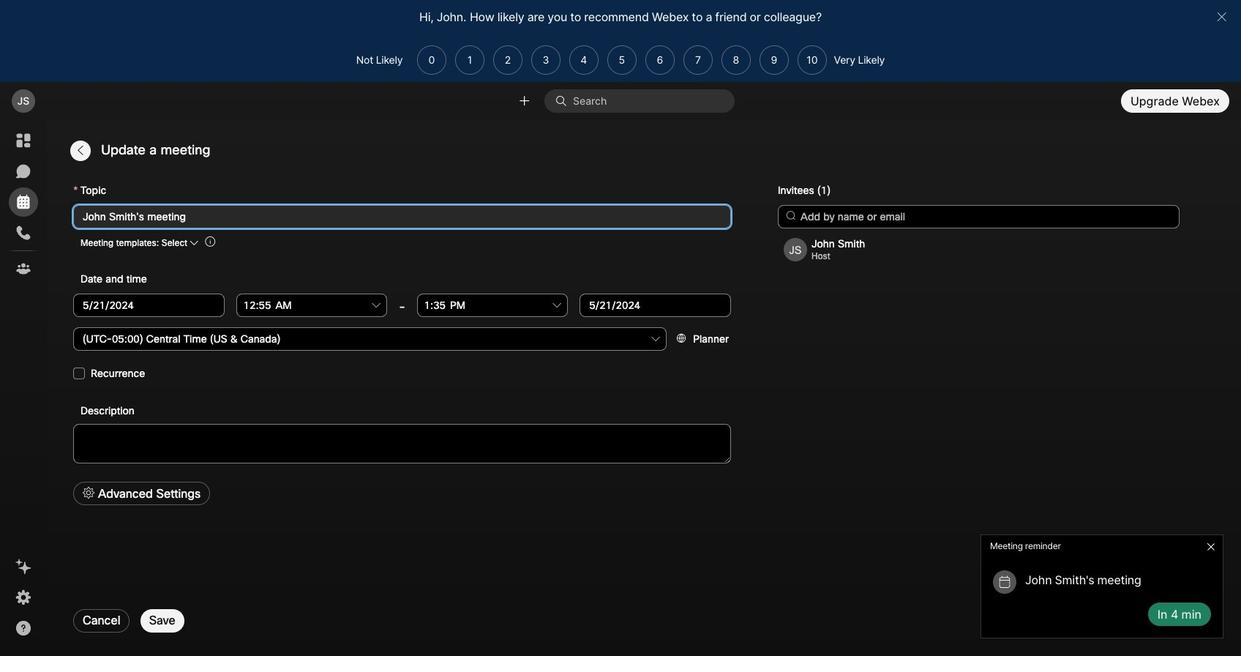 Task type: vqa. For each thing, say whether or not it's contained in the screenshot.
"Group"
no



Task type: locate. For each thing, give the bounding box(es) containing it.
close rating section image
[[1217, 11, 1228, 23]]

webex tab list
[[9, 126, 38, 283]]

alert
[[975, 528, 1230, 644]]

navigation
[[0, 120, 47, 656]]



Task type: describe. For each thing, give the bounding box(es) containing it.
how likely are you to recommend webex to a friend or colleague? score webex from 0 to 10, 0 is not likely and 10 is very likely. toolbar
[[413, 45, 827, 75]]



